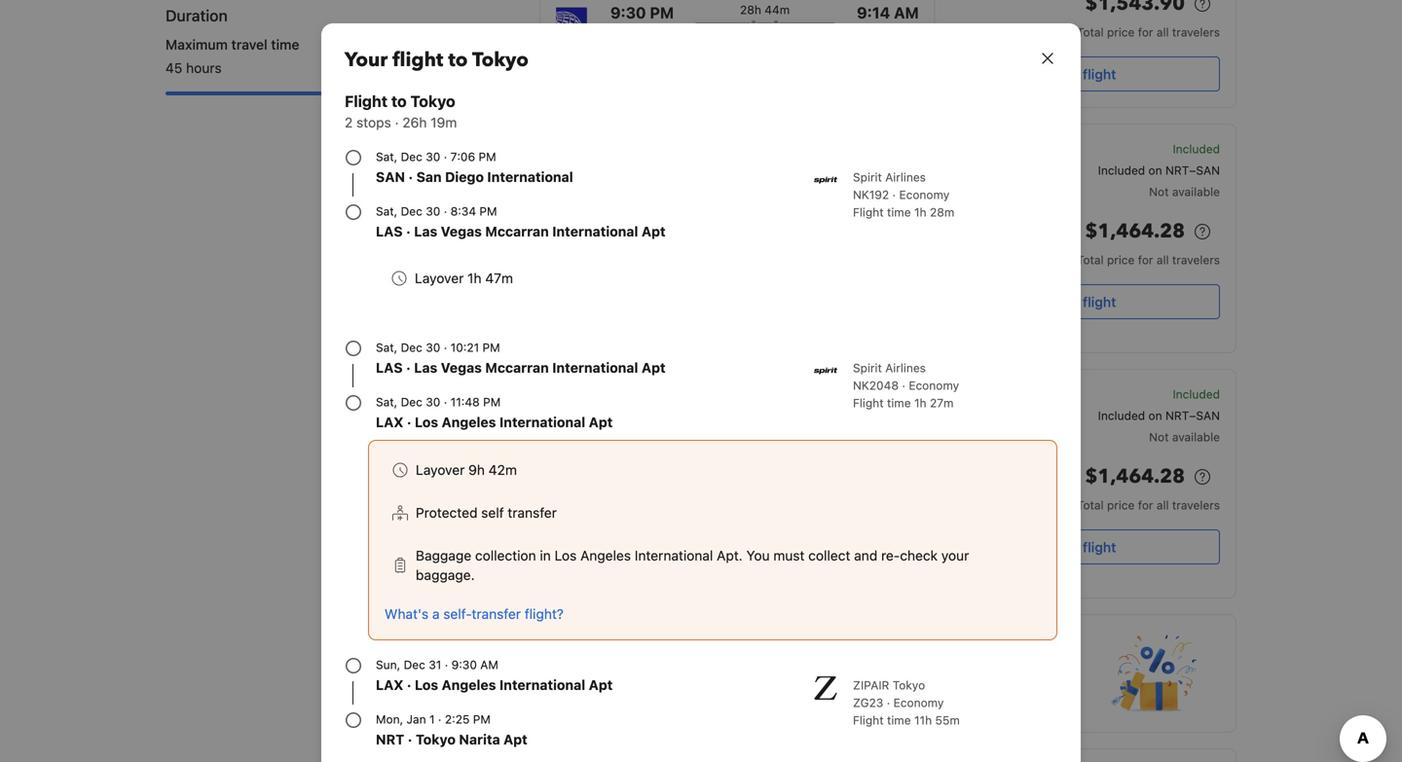 Task type: vqa. For each thing, say whether or not it's contained in the screenshot.


Task type: locate. For each thing, give the bounding box(es) containing it.
time
[[271, 37, 299, 53], [887, 206, 911, 219], [887, 396, 911, 410], [887, 714, 911, 728]]

2 vertical spatial travelers
[[1173, 499, 1221, 512]]

0 vertical spatial for
[[1139, 25, 1154, 39]]

1 vertical spatial las
[[414, 360, 438, 376]]

see flight for self transfer
[[1055, 540, 1117, 556]]

0 vertical spatial not
[[1150, 185, 1169, 199]]

las
[[414, 224, 438, 240], [414, 360, 438, 376]]

tokyo
[[472, 47, 529, 74], [411, 92, 456, 111], [676, 215, 708, 229], [893, 679, 926, 693], [416, 732, 456, 748]]

to up 26h
[[391, 92, 407, 111]]

to up '19m'
[[448, 47, 468, 74]]

price for 45 hours
[[1108, 25, 1135, 39]]

genius image
[[556, 631, 605, 651], [556, 631, 605, 651], [1112, 635, 1197, 713]]

1 vertical spatial self
[[743, 538, 764, 551]]

zipair
[[636, 215, 672, 229], [853, 679, 890, 693]]

1 vertical spatial $1,464.28 region
[[951, 462, 1221, 497]]

at
[[870, 679, 882, 696]]

protected
[[416, 505, 478, 521]]

3 price from the top
[[1108, 499, 1135, 512]]

1 vertical spatial travelers
[[1173, 253, 1221, 267]]

0 vertical spatial see flight button
[[951, 57, 1221, 92]]

1 vertical spatial lax
[[376, 678, 404, 694]]

1 see flight from the top
[[1055, 66, 1117, 82]]

0 vertical spatial vegas
[[441, 224, 482, 240]]

las inside sat, dec 30 · 8:34 pm las · las vegas mccarran international apt
[[376, 224, 403, 240]]

2 vertical spatial see
[[1055, 540, 1080, 556]]

1 vertical spatial spirit airlines image
[[814, 359, 838, 383]]

see for self transfer
[[1055, 540, 1080, 556]]

airlines inside the spirit airlines nk192 · economy flight time 1h 28m
[[886, 170, 926, 184]]

time right travel
[[271, 37, 299, 53]]

vegas
[[441, 224, 482, 240], [441, 360, 482, 376]]

. up nk192
[[884, 162, 888, 175]]

price for self transfer
[[1108, 499, 1135, 512]]

economy inside spirit airlines nk2048 · economy flight time 1h 27m
[[909, 379, 960, 393]]

genius left the properties
[[968, 679, 1012, 696]]

.
[[634, 22, 644, 36], [883, 22, 887, 36], [884, 162, 888, 175], [884, 407, 888, 421]]

las inside sat, dec 30 · 8:34 pm las · las vegas mccarran international apt
[[414, 224, 438, 240]]

layover left 9h
[[416, 462, 465, 478]]

angeles inside sat, dec 30 · 11:48 pm lax · los angeles international apt
[[442, 415, 496, 431]]

for for 45 hours
[[1139, 25, 1154, 39]]

dec inside sat, dec 30 · 7:06 pm san · san diego international
[[401, 150, 423, 164]]

included on nrt–san
[[1098, 164, 1221, 177], [1098, 409, 1221, 423]]

included on nrt–san for 2nd see flight button from the bottom
[[1098, 164, 1221, 177]]

1 las from the top
[[376, 224, 403, 240]]

7:06
[[451, 150, 475, 164]]

flight
[[393, 47, 444, 74], [1083, 66, 1117, 82], [1083, 294, 1117, 310], [1083, 540, 1117, 556]]

layover for layover 1h 47m
[[415, 270, 464, 286]]

dec left 31 on the bottom of page
[[404, 659, 426, 672]]

· inside the spirit airlines nk192 · economy flight time 1h 28m
[[893, 188, 896, 202]]

flight inside dialog
[[393, 47, 444, 74]]

spirit inside the spirit airlines nk192 · economy flight time 1h 28m
[[853, 170, 882, 184]]

3 travelers from the top
[[1173, 499, 1221, 512]]

1 vertical spatial angeles
[[581, 548, 631, 564]]

1h for las vegas mccarran international apt
[[915, 206, 927, 219]]

0 vertical spatial 1h
[[915, 206, 927, 219]]

los inside sat, dec 30 · 11:48 pm lax · los angeles international apt
[[415, 415, 438, 431]]

los inside sun, dec 31 · 9:30 am lax · los angeles international apt
[[415, 678, 438, 694]]

1 vertical spatial available
[[1173, 431, 1221, 444]]

san inside sat, dec 30 · 7:06 pm san · san diego international
[[376, 169, 405, 185]]

0 horizontal spatial 9:30
[[452, 659, 477, 672]]

nrt
[[857, 166, 881, 179], [857, 411, 881, 425], [376, 732, 405, 748]]

0 vertical spatial 1
[[914, 166, 919, 179]]

genius up book
[[613, 657, 665, 676]]

stops
[[357, 114, 391, 131]]

mon,
[[376, 713, 403, 727]]

pm inside sat, dec 30 · 8:34 pm las · las vegas mccarran international apt
[[480, 205, 497, 218]]

your right check
[[942, 548, 970, 564]]

airlines inside spirit airlines nk2048 · economy flight time 1h 27m
[[886, 361, 926, 375]]

see flight button
[[951, 57, 1221, 92], [951, 284, 1221, 320], [951, 530, 1221, 565]]

2 vertical spatial nrt
[[376, 732, 405, 748]]

0 vertical spatial your
[[942, 548, 970, 564]]

time down nk192
[[887, 206, 911, 219]]

0 vertical spatial price
[[1108, 25, 1135, 39]]

self
[[481, 505, 504, 521]]

on for 2nd see flight button from the bottom
[[1149, 164, 1163, 177]]

0 vertical spatial self
[[743, 432, 764, 445]]

angeles up mon, jan 1 · 2:25 pm nrt · tokyo narita apt
[[442, 678, 496, 694]]

2:25 left the 27m
[[857, 388, 892, 407]]

1 vertical spatial self transfer
[[743, 538, 811, 551]]

time inside the spirit airlines nk192 · economy flight time 1h 28m
[[887, 206, 911, 219]]

0 vertical spatial las
[[376, 224, 403, 240]]

airlines for ,
[[589, 215, 629, 229]]

economy down participating
[[894, 697, 944, 710]]

nrt inside nrt . jan 1
[[857, 166, 881, 179]]

2 lax from the top
[[376, 678, 404, 694]]

apt inside sun, dec 31 · 9:30 am lax · los angeles international apt
[[589, 678, 613, 694]]

international inside sun, dec 31 · 9:30 am lax · los angeles international apt
[[500, 678, 586, 694]]

1 available from the top
[[1173, 185, 1221, 199]]

30 inside sat, dec 30 · 8:34 pm las · las vegas mccarran international apt
[[426, 205, 441, 218]]

0 vertical spatial total price for all travelers
[[1077, 25, 1221, 39]]

las up sat, dec 30 · 11:48 pm lax · los angeles international apt
[[414, 360, 438, 376]]

flight down the zg23
[[853, 714, 884, 728]]

1 vertical spatial not available
[[1150, 431, 1221, 444]]

1 vertical spatial a
[[770, 679, 777, 696]]

2 available from the top
[[1173, 431, 1221, 444]]

zg23
[[853, 697, 884, 710]]

1 vertical spatial your
[[655, 679, 682, 696]]

spirit airlines image
[[814, 169, 838, 192], [814, 359, 838, 383]]

vegas for sat, dec 30 · 8:34 pm las · las vegas mccarran international apt
[[441, 224, 482, 240]]

apt.
[[717, 548, 743, 564]]

0 horizontal spatial your
[[655, 679, 682, 696]]

pm right 11:48
[[483, 396, 501, 409]]

las down san
[[414, 224, 438, 240]]

economy up the 27m
[[909, 379, 960, 393]]

flight inside the spirit airlines nk192 · economy flight time 1h 28m
[[853, 206, 884, 219]]

1h left 28m
[[915, 206, 927, 219]]

checked
[[975, 431, 1023, 444]]

for
[[1139, 25, 1154, 39], [1139, 253, 1154, 267], [1139, 499, 1154, 512]]

sat, inside sat, dec 30 · 7:06 pm san · san diego international
[[376, 150, 398, 164]]

mccarran inside sat, dec 30 · 8:34 pm las · las vegas mccarran international apt
[[485, 224, 549, 240]]

2 vertical spatial total
[[1077, 499, 1104, 512]]

2 mccarran from the top
[[485, 360, 549, 376]]

layover 1h 47m
[[415, 270, 513, 286]]

angeles for sun, dec 31 · 9:30 am lax · los angeles international apt
[[442, 678, 496, 694]]

0 vertical spatial jan
[[891, 166, 911, 179]]

economy inside zipair tokyo zg23 · economy flight time 11h 55m
[[894, 697, 944, 710]]

30 left '10:21' on the left top
[[426, 341, 441, 355]]

1 vertical spatial price
[[1108, 253, 1135, 267]]

lax inside sat, dec 30 · 11:48 pm lax · los angeles international apt
[[376, 415, 404, 431]]

27m
[[930, 396, 954, 410]]

0 vertical spatial nrt–san
[[1166, 164, 1221, 177]]

price
[[1108, 25, 1135, 39], [1108, 253, 1135, 267], [1108, 499, 1135, 512]]

jan inside nrt . jan 1
[[891, 166, 911, 179]]

0 vertical spatial las
[[414, 224, 438, 240]]

los up layover 9h 42m
[[415, 415, 438, 431]]

unlock
[[556, 657, 609, 676]]

0 vertical spatial 9:30
[[611, 3, 646, 22]]

zipair up the zg23
[[853, 679, 890, 693]]

maximum travel time 45 hours
[[166, 37, 299, 76]]

time left 11h
[[887, 714, 911, 728]]

all for self transfer
[[1157, 499, 1170, 512]]

1 vertical spatial see flight
[[1055, 294, 1117, 310]]

0 vertical spatial on
[[1149, 164, 1163, 177]]

0 horizontal spatial 2:25
[[445, 713, 470, 727]]

members-
[[669, 657, 747, 676]]

savings
[[637, 634, 679, 648]]

las for sat, dec 30 · 10:21 pm las · las vegas mccarran international apt
[[376, 360, 403, 376]]

2 spirit airlines image from the top
[[814, 359, 838, 383]]

los for sat, dec 30 · 11:48 pm lax · los angeles international apt
[[415, 415, 438, 431]]

$1,464.28 region for see flight button corresponding to self transfer
[[951, 462, 1221, 497]]

0 vertical spatial available
[[1173, 185, 1221, 199]]

flight
[[345, 92, 388, 111], [853, 206, 884, 219], [853, 396, 884, 410], [853, 714, 884, 728]]

vegas inside sat, dec 30 · 10:21 pm las · las vegas mccarran international apt
[[441, 360, 482, 376]]

8:34
[[451, 205, 476, 218]]

to inside flight to tokyo 2 stops · 26h 19m
[[391, 92, 407, 111]]

sat, left '10:21' on the left top
[[376, 341, 398, 355]]

pm inside sat, dec 30 · 10:21 pm las · las vegas mccarran international apt
[[483, 341, 500, 355]]

a left 10%
[[770, 679, 777, 696]]

2 for from the top
[[1139, 253, 1154, 267]]

2 nrt–san from the top
[[1166, 409, 1221, 423]]

sat, inside sat, dec 30 · 11:48 pm lax · los angeles international apt
[[376, 396, 398, 409]]

your
[[942, 548, 970, 564], [655, 679, 682, 696]]

a
[[432, 606, 440, 622], [770, 679, 777, 696]]

see for 45 hours
[[1055, 66, 1080, 82]]

sat, left 8:34
[[376, 205, 398, 218]]

flight inside zipair tokyo zg23 · economy flight time 11h 55m
[[853, 714, 884, 728]]

discount
[[812, 679, 866, 696]]

0 vertical spatial lax
[[376, 415, 404, 431]]

dec
[[401, 150, 423, 164], [401, 205, 423, 218], [401, 341, 423, 355], [401, 396, 423, 409], [404, 659, 426, 672]]

flight inside flight to tokyo 2 stops · 26h 19m
[[345, 92, 388, 111]]

2 vertical spatial economy
[[894, 697, 944, 710]]

1 horizontal spatial zipair
[[853, 679, 890, 693]]

1 see from the top
[[1055, 66, 1080, 82]]

pm for sat, dec 30 · 7:06 pm san · san diego international
[[479, 150, 496, 164]]

international inside sat, dec 30 · 10:21 pm las · las vegas mccarran international apt
[[553, 360, 639, 376]]

2 vertical spatial for
[[1139, 499, 1154, 512]]

0 vertical spatial see
[[1055, 66, 1080, 82]]

dec for las
[[401, 150, 423, 164]]

1h left the 27m
[[915, 396, 927, 410]]

. inside 2:25 pm nrt .
[[884, 407, 888, 421]]

not available for see flight button corresponding to self transfer
[[1150, 431, 1221, 444]]

1 vertical spatial 2:25
[[445, 713, 470, 727]]

and
[[855, 548, 878, 564]]

spirit inside spirit airlines nk2048 · economy flight time 1h 27m
[[853, 361, 882, 375]]

see
[[1055, 66, 1080, 82], [1055, 294, 1080, 310], [1055, 540, 1080, 556]]

0 vertical spatial angeles
[[442, 415, 496, 431]]

nrt up nk192
[[857, 166, 881, 179]]

3 see from the top
[[1055, 540, 1080, 556]]

sat, dec 30 · 11:48 pm lax · los angeles international apt
[[376, 396, 613, 431]]

1h inside spirit airlines nk2048 · economy flight time 1h 27m
[[915, 396, 927, 410]]

2 see flight from the top
[[1055, 294, 1117, 310]]

0 vertical spatial travelers
[[1173, 25, 1221, 39]]

angeles
[[442, 415, 496, 431], [581, 548, 631, 564], [442, 678, 496, 694]]

0 vertical spatial economy
[[900, 188, 950, 202]]

2 vertical spatial 1h
[[915, 396, 927, 410]]

pm right 7:06
[[479, 150, 496, 164]]

zipair right "," in the left of the page
[[636, 215, 672, 229]]

0 horizontal spatial san
[[376, 169, 405, 185]]

1 horizontal spatial your
[[942, 548, 970, 564]]

30 for sat, dec 30 · 10:21 pm las · las vegas mccarran international apt
[[426, 341, 441, 355]]

2 sat, from the top
[[376, 205, 398, 218]]

0 vertical spatial spirit airlines image
[[814, 169, 838, 192]]

your
[[345, 47, 388, 74]]

participating
[[886, 679, 965, 696]]

3 for from the top
[[1139, 499, 1154, 512]]

1h for los angeles international apt
[[915, 396, 927, 410]]

$1,464.28 region for 2nd see flight button from the bottom
[[951, 216, 1221, 251]]

included
[[1173, 142, 1221, 156], [1098, 164, 1146, 177], [1173, 388, 1221, 401], [1098, 409, 1146, 423]]

nrt down mon, on the bottom
[[376, 732, 405, 748]]

1 total from the top
[[1077, 25, 1104, 39]]

0 vertical spatial to
[[448, 47, 468, 74]]

sat, down "stops"
[[376, 150, 398, 164]]

check
[[900, 548, 938, 564]]

30 for sat, dec 30 · 8:34 pm las · las vegas mccarran international apt
[[426, 205, 441, 218]]

1 vertical spatial 9:30
[[452, 659, 477, 672]]

mccarran up sat, dec 30 · 11:48 pm lax · los angeles international apt
[[485, 360, 549, 376]]

dec left '10:21' on the left top
[[401, 341, 423, 355]]

1 30 from the top
[[426, 150, 441, 164]]

your inside the baggage collection in los angeles international apt. you must collect and re-check your baggage.
[[942, 548, 970, 564]]

angeles right in
[[581, 548, 631, 564]]

pm right '10:21' on the left top
[[483, 341, 500, 355]]

sat, for sat, dec 30 · 7:06 pm san · san diego international
[[376, 150, 398, 164]]

los
[[415, 415, 438, 431], [555, 548, 577, 564], [415, 678, 438, 694]]

las
[[376, 224, 403, 240], [376, 360, 403, 376]]

2 vertical spatial los
[[415, 678, 438, 694]]

1 on from the top
[[1149, 164, 1163, 177]]

tokyo inside mon, jan 1 · 2:25 pm nrt · tokyo narita apt
[[416, 732, 456, 748]]

angeles inside the baggage collection in los angeles international apt. you must collect and re-check your baggage.
[[581, 548, 631, 564]]

1 sat, from the top
[[376, 150, 398, 164]]

2 not available from the top
[[1150, 431, 1221, 444]]

airlines for nk2048
[[886, 361, 926, 375]]

dec down san
[[401, 205, 423, 218]]

mccarran inside sat, dec 30 · 10:21 pm las · las vegas mccarran international apt
[[485, 360, 549, 376]]

genius
[[613, 657, 665, 676], [968, 679, 1012, 696]]

dec inside sun, dec 31 · 9:30 am lax · los angeles international apt
[[404, 659, 426, 672]]

spirit up nk192
[[853, 170, 882, 184]]

2 30 from the top
[[426, 205, 441, 218]]

0 vertical spatial total
[[1077, 25, 1104, 39]]

1 see flight button from the top
[[951, 57, 1221, 92]]

1 vertical spatial to
[[391, 92, 407, 111]]

0 vertical spatial a
[[432, 606, 440, 622]]

2 included on nrt–san from the top
[[1098, 409, 1221, 423]]

1 horizontal spatial am
[[894, 3, 919, 22]]

1 horizontal spatial a
[[770, 679, 777, 696]]

pm for mon, jan 1 · 2:25 pm nrt · tokyo narita apt
[[473, 713, 491, 727]]

3 see flight button from the top
[[951, 530, 1221, 565]]

pm inside sat, dec 30 · 7:06 pm san · san diego international
[[479, 150, 496, 164]]

1 vertical spatial los
[[555, 548, 577, 564]]

spirit left "," in the left of the page
[[556, 215, 585, 229]]

1 horizontal spatial 1
[[914, 166, 919, 179]]

30 inside sat, dec 30 · 7:06 pm san · san diego international
[[426, 150, 441, 164]]

0 vertical spatial los
[[415, 415, 438, 431]]

los down 31 on the bottom of page
[[415, 678, 438, 694]]

1 $1,464.28 from the top
[[1086, 218, 1186, 245]]

total price for all travelers
[[1077, 25, 1221, 39], [1077, 253, 1221, 267], [1077, 499, 1221, 512]]

0 horizontal spatial a
[[432, 606, 440, 622]]

los right in
[[555, 548, 577, 564]]

1 not available from the top
[[1150, 185, 1221, 199]]

1 vertical spatial total price for all travelers
[[1077, 253, 1221, 267]]

1 vertical spatial nrt
[[857, 411, 881, 425]]

vegas inside sat, dec 30 · 8:34 pm las · las vegas mccarran international apt
[[441, 224, 482, 240]]

spirit up 'nk2048'
[[853, 361, 882, 375]]

1 included on nrt–san from the top
[[1098, 164, 1221, 177]]

lax
[[376, 415, 404, 431], [376, 678, 404, 694]]

1 all from the top
[[1157, 25, 1170, 39]]

3 all from the top
[[1157, 499, 1170, 512]]

sat, inside sat, dec 30 · 8:34 pm las · las vegas mccarran international apt
[[376, 205, 398, 218]]

0 vertical spatial nrt
[[857, 166, 881, 179]]

1 las from the top
[[414, 224, 438, 240]]

re-
[[882, 548, 900, 564]]

las for sat, dec 30 · 8:34 pm las · las vegas mccarran international apt
[[414, 224, 438, 240]]

1h
[[915, 206, 927, 219], [468, 270, 482, 286], [915, 396, 927, 410]]

2 $1,464.28 from the top
[[1086, 464, 1186, 490]]

1 vertical spatial $1,464.28
[[1086, 464, 1186, 490]]

time for los angeles international apt
[[887, 714, 911, 728]]

1 horizontal spatial jan
[[891, 166, 911, 179]]

0 vertical spatial spirit
[[853, 170, 882, 184]]

2:25 inside mon, jan 1 · 2:25 pm nrt · tokyo narita apt
[[445, 713, 470, 727]]

spirit airlines image left nk192
[[814, 169, 838, 192]]

· inside spirit airlines nk2048 · economy flight time 1h 27m
[[902, 379, 906, 393]]

1 vertical spatial jan
[[407, 713, 426, 727]]

2 vertical spatial see flight
[[1055, 540, 1117, 556]]

flight inside spirit airlines nk2048 · economy flight time 1h 27m
[[853, 396, 884, 410]]

angeles inside sun, dec 31 · 9:30 am lax · los angeles international apt
[[442, 678, 496, 694]]

0 horizontal spatial to
[[391, 92, 407, 111]]

pm left the 27m
[[895, 388, 919, 407]]

spirit airlines nk2048 · economy flight time 1h 27m
[[853, 361, 960, 410]]

lax inside sun, dec 31 · 9:30 am lax · los angeles international apt
[[376, 678, 404, 694]]

3 see flight from the top
[[1055, 540, 1117, 556]]

1 for from the top
[[1139, 25, 1154, 39]]

pm inside mon, jan 1 · 2:25 pm nrt · tokyo narita apt
[[473, 713, 491, 727]]

30 inside sat, dec 30 · 11:48 pm lax · los angeles international apt
[[426, 396, 441, 409]]

30 for sat, dec 30 · 7:06 pm san · san diego international
[[426, 150, 441, 164]]

available
[[1173, 185, 1221, 199], [1173, 431, 1221, 444]]

a inside 'your flight to tokyo' dialog
[[432, 606, 440, 622]]

1 price from the top
[[1108, 25, 1135, 39]]

. down 'nk2048'
[[884, 407, 888, 421]]

time inside zipair tokyo zg23 · economy flight time 11h 55m
[[887, 714, 911, 728]]

1 mccarran from the top
[[485, 224, 549, 240]]

4 sat, from the top
[[376, 396, 398, 409]]

nrt inside mon, jan 1 · 2:25 pm nrt · tokyo narita apt
[[376, 732, 405, 748]]

mccarran up 47m
[[485, 224, 549, 240]]

tokyo inside zipair tokyo zg23 · economy flight time 11h 55m
[[893, 679, 926, 693]]

las inside sat, dec 30 · 10:21 pm las · las vegas mccarran international apt
[[376, 360, 403, 376]]

time inside spirit airlines nk2048 · economy flight time 1h 27m
[[887, 396, 911, 410]]

pm right 8:34
[[480, 205, 497, 218]]

1 vertical spatial am
[[481, 659, 499, 672]]

1 travelers from the top
[[1173, 25, 1221, 39]]

$1,464.28 region
[[951, 216, 1221, 251], [951, 462, 1221, 497]]

0 vertical spatial $1,464.28 region
[[951, 216, 1221, 251]]

vegas down '10:21' on the left top
[[441, 360, 482, 376]]

baggage.
[[416, 567, 475, 584]]

2 not from the top
[[1150, 431, 1169, 444]]

30 left 8:34
[[426, 205, 441, 218]]

total
[[1077, 25, 1104, 39], [1077, 253, 1104, 267], [1077, 499, 1104, 512]]

flight down nk192
[[853, 206, 884, 219]]

vegas down 8:34
[[441, 224, 482, 240]]

flight up "stops"
[[345, 92, 388, 111]]

0 vertical spatial mccarran
[[485, 224, 549, 240]]

flight down 'nk2048'
[[853, 396, 884, 410]]

am down what's a self-transfer flight?
[[481, 659, 499, 672]]

your inside unlock genius members-only deals once you book your flights, enjoy a 10% discount at participating genius properties worldwide.
[[655, 679, 682, 696]]

2 self transfer from the top
[[743, 538, 811, 551]]

checked bag
[[975, 431, 1047, 444]]

0 horizontal spatial zipair
[[636, 215, 672, 229]]

3 sat, from the top
[[376, 341, 398, 355]]

30 inside sat, dec 30 · 10:21 pm las · las vegas mccarran international apt
[[426, 341, 441, 355]]

pm for sat, dec 30 · 11:48 pm lax · los angeles international apt
[[483, 396, 501, 409]]

30 left 11:48
[[426, 396, 441, 409]]

economy up 28m
[[900, 188, 950, 202]]

0 vertical spatial 2:25
[[857, 388, 892, 407]]

nk192
[[853, 188, 890, 202]]

los inside the baggage collection in los angeles international apt. you must collect and re-check your baggage.
[[555, 548, 577, 564]]

2 las from the top
[[414, 360, 438, 376]]

. down "9:14"
[[883, 22, 887, 36]]

30
[[426, 150, 441, 164], [426, 205, 441, 218], [426, 341, 441, 355], [426, 396, 441, 409]]

international inside the baggage collection in los angeles international apt. you must collect and re-check your baggage.
[[635, 548, 713, 564]]

a left self- in the left of the page
[[432, 606, 440, 622]]

pm up the narita
[[473, 713, 491, 727]]

2 vegas from the top
[[441, 360, 482, 376]]

1 nrt–san from the top
[[1166, 164, 1221, 177]]

nrt down 'nk2048'
[[857, 411, 881, 425]]

angeles down 11:48
[[442, 415, 496, 431]]

0 vertical spatial not available
[[1150, 185, 1221, 199]]

layover left 47m
[[415, 270, 464, 286]]

mccarran
[[485, 224, 549, 240], [485, 360, 549, 376]]

sat, inside sat, dec 30 · 10:21 pm las · las vegas mccarran international apt
[[376, 341, 398, 355]]

sat, dec 30 · 10:21 pm las · las vegas mccarran international apt
[[376, 341, 666, 376]]

2 self from the top
[[743, 538, 764, 551]]

· inside zipair tokyo zg23 · economy flight time 11h 55m
[[887, 697, 891, 710]]

1 lax from the top
[[376, 415, 404, 431]]

1 vertical spatial 1h
[[468, 270, 482, 286]]

0 horizontal spatial 1
[[430, 713, 435, 727]]

0 vertical spatial layover
[[415, 270, 464, 286]]

3 total price for all travelers from the top
[[1077, 499, 1221, 512]]

44m
[[765, 3, 790, 17]]

0 vertical spatial genius
[[613, 657, 665, 676]]

self
[[743, 432, 764, 445], [743, 538, 764, 551]]

0 vertical spatial san
[[376, 169, 405, 185]]

economy for apt
[[909, 379, 960, 393]]

apt inside mon, jan 1 · 2:25 pm nrt · tokyo narita apt
[[504, 732, 528, 748]]

dec up san
[[401, 150, 423, 164]]

· inside flight to tokyo 2 stops · 26h 19m
[[395, 114, 399, 131]]

dec left 11:48
[[401, 396, 423, 409]]

travelers
[[1173, 25, 1221, 39], [1173, 253, 1221, 267], [1173, 499, 1221, 512]]

diego
[[445, 169, 484, 185]]

1 total price for all travelers from the top
[[1077, 25, 1221, 39]]

2 las from the top
[[376, 360, 403, 376]]

2 vertical spatial total price for all travelers
[[1077, 499, 1221, 512]]

pm inside sat, dec 30 · 11:48 pm lax · los angeles international apt
[[483, 396, 501, 409]]

dec inside sat, dec 30 · 10:21 pm las · las vegas mccarran international apt
[[401, 341, 423, 355]]

10:21
[[451, 341, 479, 355]]

spirit airlines image left 'nk2048'
[[814, 359, 838, 383]]

30 for sat, dec 30 · 11:48 pm lax · los angeles international apt
[[426, 396, 441, 409]]

1 vertical spatial on
[[1149, 409, 1163, 423]]

pm
[[650, 3, 674, 22], [479, 150, 496, 164], [480, 205, 497, 218], [483, 341, 500, 355], [895, 388, 919, 407], [483, 396, 501, 409], [473, 713, 491, 727]]

1 vertical spatial not
[[1150, 431, 1169, 444]]

1 vertical spatial see
[[1055, 294, 1080, 310]]

2 vertical spatial price
[[1108, 499, 1135, 512]]

jan
[[891, 166, 911, 179], [407, 713, 426, 727]]

lax for sun, dec 31 · 9:30 am lax · los angeles international apt
[[376, 678, 404, 694]]

2:25 up the narita
[[445, 713, 470, 727]]

your flight to tokyo dialog
[[298, 0, 1105, 763]]

2 all from the top
[[1157, 253, 1170, 267]]

1 vertical spatial all
[[1157, 253, 1170, 267]]

2:25
[[857, 388, 892, 407], [445, 713, 470, 727]]

to
[[448, 47, 468, 74], [391, 92, 407, 111]]

1 vertical spatial san
[[611, 411, 635, 425]]

your right book
[[655, 679, 682, 696]]

1 vertical spatial 1
[[430, 713, 435, 727]]

1 vertical spatial nrt–san
[[1166, 409, 1221, 423]]

las inside sat, dec 30 · 10:21 pm las · las vegas mccarran international apt
[[414, 360, 438, 376]]

self transfer
[[743, 432, 811, 445], [743, 538, 811, 551]]

3 total from the top
[[1077, 499, 1104, 512]]

1 vertical spatial for
[[1139, 253, 1154, 267]]

transfer inside what's a self-transfer flight? link
[[472, 606, 521, 622]]

spirit for los angeles international apt
[[853, 361, 882, 375]]

9:30 inside sun, dec 31 · 9:30 am lax · los angeles international apt
[[452, 659, 477, 672]]

am right "9:14"
[[894, 3, 919, 22]]

1h left 47m
[[468, 270, 482, 286]]

0 vertical spatial see flight
[[1055, 66, 1117, 82]]

1 $1,464.28 region from the top
[[951, 216, 1221, 251]]

sat, left 11:48
[[376, 396, 398, 409]]

nrt–san for $1,464.28 region associated with see flight button corresponding to self transfer
[[1166, 409, 1221, 423]]

2 on from the top
[[1149, 409, 1163, 423]]

2:25 pm nrt .
[[857, 388, 919, 425]]

1 spirit airlines image from the top
[[814, 169, 838, 192]]

0 vertical spatial self transfer
[[743, 432, 811, 445]]

1 horizontal spatial genius
[[968, 679, 1012, 696]]

3 30 from the top
[[426, 341, 441, 355]]

maximum
[[166, 37, 228, 53]]

1h inside the spirit airlines nk192 · economy flight time 1h 28m
[[915, 206, 927, 219]]

4 30 from the top
[[426, 396, 441, 409]]

1 vertical spatial zipair
[[853, 679, 890, 693]]

time down 'nk2048'
[[887, 396, 911, 410]]

2 $1,464.28 region from the top
[[951, 462, 1221, 497]]

economy inside the spirit airlines nk192 · economy flight time 1h 28m
[[900, 188, 950, 202]]

30 up san
[[426, 150, 441, 164]]

1 vegas from the top
[[441, 224, 482, 240]]



Task type: describe. For each thing, give the bounding box(es) containing it.
1 vertical spatial spirit
[[556, 215, 585, 229]]

unlock genius members-only deals once you book your flights, enjoy a 10% discount at participating genius properties worldwide.
[[556, 657, 1080, 715]]

31
[[429, 659, 442, 672]]

2 see flight button from the top
[[951, 284, 1221, 320]]

11h
[[915, 714, 932, 728]]

spirit airlines nk192 · economy flight time 1h 28m
[[853, 170, 955, 219]]

travel
[[231, 37, 268, 53]]

vegas for sat, dec 30 · 10:21 pm las · las vegas mccarran international apt
[[441, 360, 482, 376]]

international inside sat, dec 30 · 7:06 pm san · san diego international
[[487, 169, 573, 185]]

all for 45 hours
[[1157, 25, 1170, 39]]

properties
[[1016, 679, 1080, 696]]

book
[[620, 679, 651, 696]]

included on nrt–san for see flight button corresponding to self transfer
[[1098, 409, 1221, 423]]

1 self from the top
[[743, 432, 764, 445]]

2 price from the top
[[1108, 253, 1135, 267]]

,
[[629, 215, 633, 229]]

9:14
[[857, 3, 891, 22]]

2
[[345, 114, 353, 131]]

sat, for sat, dec 30 · 8:34 pm las · las vegas mccarran international apt
[[376, 205, 398, 218]]

deals
[[783, 657, 823, 676]]

protected self transfer
[[416, 505, 557, 521]]

san
[[417, 169, 442, 185]]

mccarran for sat, dec 30 · 10:21 pm las · las vegas mccarran international apt
[[485, 360, 549, 376]]

sat, for sat, dec 30 · 11:48 pm lax · los angeles international apt
[[376, 396, 398, 409]]

45
[[166, 60, 182, 76]]

1 horizontal spatial to
[[448, 47, 468, 74]]

angeles for sat, dec 30 · 11:48 pm lax · los angeles international apt
[[442, 415, 496, 431]]

spirit airlines image for las vegas mccarran international apt
[[814, 169, 838, 192]]

55m
[[936, 714, 960, 728]]

0 horizontal spatial genius
[[613, 657, 665, 676]]

am inside 9:14 am .
[[894, 3, 919, 22]]

sat, dec 30 · 7:06 pm san · san diego international
[[376, 150, 573, 185]]

dec for tokyo
[[404, 659, 426, 672]]

your flight to tokyo
[[345, 47, 529, 74]]

1 not from the top
[[1150, 185, 1169, 199]]

hawaiian airlines
[[635, 567, 728, 581]]

hawaiian
[[635, 567, 684, 581]]

baggage
[[416, 548, 472, 564]]

trip
[[613, 634, 634, 648]]

spirit airlines , zipair tokyo
[[556, 215, 708, 229]]

zipair tokyo zg23 · economy flight time 11h 55m
[[853, 679, 960, 728]]

las for sat, dec 30 · 10:21 pm las · las vegas mccarran international apt
[[414, 360, 438, 376]]

1 self transfer from the top
[[743, 432, 811, 445]]

time inside maximum travel time 45 hours
[[271, 37, 299, 53]]

international inside sat, dec 30 · 11:48 pm lax · los angeles international apt
[[500, 415, 586, 431]]

1 inside mon, jan 1 · 2:25 pm nrt · tokyo narita apt
[[430, 713, 435, 727]]

flight?
[[525, 606, 564, 622]]

mccarran for sat, dec 30 · 8:34 pm las · las vegas mccarran international apt
[[485, 224, 549, 240]]

nrt . jan 1
[[857, 162, 919, 179]]

jan inside mon, jan 1 · 2:25 pm nrt · tokyo narita apt
[[407, 713, 426, 727]]

pm left 28h
[[650, 3, 674, 22]]

28h 44m
[[740, 3, 790, 17]]

baggage collection in los angeles international apt. you must collect and re-check your baggage.
[[416, 548, 973, 584]]

narita
[[459, 732, 500, 748]]

see flight for 45 hours
[[1055, 66, 1117, 82]]

must
[[774, 548, 805, 564]]

. inside nrt . jan 1
[[884, 162, 888, 175]]

hours
[[186, 60, 222, 76]]

zipair inside zipair tokyo zg23 · economy flight time 11h 55m
[[853, 679, 890, 693]]

28m
[[930, 206, 955, 219]]

1 horizontal spatial 9:30
[[611, 3, 646, 22]]

flight for san diego international
[[853, 206, 884, 219]]

11:48
[[451, 396, 480, 409]]

flight to tokyo 2 stops · 26h 19m
[[345, 92, 457, 131]]

mon, jan 1 · 2:25 pm nrt · tokyo narita apt
[[376, 713, 528, 748]]

9:30 pm
[[611, 3, 674, 22]]

in
[[540, 548, 551, 564]]

2 total price for all travelers from the top
[[1077, 253, 1221, 267]]

once
[[556, 679, 590, 696]]

total price for all travelers for self transfer
[[1077, 499, 1221, 512]]

worldwide.
[[556, 699, 624, 715]]

am inside sun, dec 31 · 9:30 am lax · los angeles international apt
[[481, 659, 499, 672]]

19m
[[431, 114, 457, 131]]

what's
[[385, 606, 429, 622]]

travelers for self transfer
[[1173, 499, 1221, 512]]

time for san diego international
[[887, 206, 911, 219]]

only
[[747, 657, 779, 676]]

total for self transfer
[[1077, 499, 1104, 512]]

you
[[593, 679, 616, 696]]

see flight button for 45 hours
[[951, 57, 1221, 92]]

enjoy
[[733, 679, 766, 696]]

collection
[[475, 548, 536, 564]]

duration
[[166, 6, 228, 25]]

travelers for 45 hours
[[1173, 25, 1221, 39]]

trip savings
[[613, 634, 679, 648]]

zipair tokyo image
[[814, 677, 838, 700]]

2 total from the top
[[1077, 253, 1104, 267]]

flight for las vegas mccarran international apt
[[853, 396, 884, 410]]

what's a self-transfer flight? link
[[385, 605, 1041, 624]]

nrt inside 2:25 pm nrt .
[[857, 411, 881, 425]]

pm for sat, dec 30 · 10:21 pm las · las vegas mccarran international apt
[[483, 341, 500, 355]]

tokyo inside flight to tokyo 2 stops · 26h 19m
[[411, 92, 456, 111]]

international inside sat, dec 30 · 8:34 pm las · las vegas mccarran international apt
[[553, 224, 639, 240]]

dec inside sat, dec 30 · 8:34 pm las · las vegas mccarran international apt
[[401, 205, 423, 218]]

a inside unlock genius members-only deals once you book your flights, enjoy a 10% discount at participating genius properties worldwide.
[[770, 679, 777, 696]]

$1,543.90 region
[[951, 0, 1221, 23]]

10%
[[781, 679, 808, 696]]

apt inside sat, dec 30 · 11:48 pm lax · los angeles international apt
[[589, 415, 613, 431]]

nk2048
[[853, 379, 899, 393]]

9h
[[469, 462, 485, 478]]

airlines for nk192
[[886, 170, 926, 184]]

economy for international
[[900, 188, 950, 202]]

42m
[[489, 462, 517, 478]]

bag
[[1027, 431, 1047, 444]]

dec for los
[[401, 341, 423, 355]]

not available for 2nd see flight button from the bottom
[[1150, 185, 1221, 199]]

what's a self-transfer flight?
[[385, 606, 564, 622]]

26h
[[403, 114, 427, 131]]

for for self transfer
[[1139, 499, 1154, 512]]

las for sat, dec 30 · 8:34 pm las · las vegas mccarran international apt
[[376, 224, 403, 240]]

nrt–san for $1,464.28 region for 2nd see flight button from the bottom
[[1166, 164, 1221, 177]]

2 travelers from the top
[[1173, 253, 1221, 267]]

see flight button for self transfer
[[951, 530, 1221, 565]]

dec inside sat, dec 30 · 11:48 pm lax · los angeles international apt
[[401, 396, 423, 409]]

pm for sat, dec 30 · 8:34 pm las · las vegas mccarran international apt
[[480, 205, 497, 218]]

sat, dec 30 · 8:34 pm las · las vegas mccarran international apt
[[376, 205, 666, 240]]

self-
[[444, 606, 472, 622]]

sun,
[[376, 659, 401, 672]]

28h
[[740, 3, 762, 17]]

1 vertical spatial genius
[[968, 679, 1012, 696]]

2 see from the top
[[1055, 294, 1080, 310]]

. down 9:30 pm
[[634, 22, 644, 36]]

sun, dec 31 · 9:30 am lax · los angeles international apt
[[376, 659, 613, 694]]

you
[[747, 548, 770, 564]]

apt inside sat, dec 30 · 10:21 pm las · las vegas mccarran international apt
[[642, 360, 666, 376]]

flights,
[[686, 679, 729, 696]]

9:14 am .
[[857, 3, 919, 36]]

1 horizontal spatial san
[[611, 411, 635, 425]]

flight for los angeles international apt
[[853, 714, 884, 728]]

2:25 inside 2:25 pm nrt .
[[857, 388, 892, 407]]

. inside 9:14 am .
[[883, 22, 887, 36]]

time for las vegas mccarran international apt
[[887, 396, 911, 410]]

total for 45 hours
[[1077, 25, 1104, 39]]

sat, for sat, dec 30 · 10:21 pm las · las vegas mccarran international apt
[[376, 341, 398, 355]]

on for see flight button corresponding to self transfer
[[1149, 409, 1163, 423]]

0 vertical spatial zipair
[[636, 215, 672, 229]]

spirit for las vegas mccarran international apt
[[853, 170, 882, 184]]

total price for all travelers for 45 hours
[[1077, 25, 1221, 39]]

layover for layover 9h 42m
[[416, 462, 465, 478]]

1 inside nrt . jan 1
[[914, 166, 919, 179]]

lax for sat, dec 30 · 11:48 pm lax · los angeles international apt
[[376, 415, 404, 431]]

layover 9h 42m
[[416, 462, 517, 478]]

spirit airlines image for los angeles international apt
[[814, 359, 838, 383]]

los for sun, dec 31 · 9:30 am lax · los angeles international apt
[[415, 678, 438, 694]]

47m
[[485, 270, 513, 286]]

pm inside 2:25 pm nrt .
[[895, 388, 919, 407]]

apt inside sat, dec 30 · 8:34 pm las · las vegas mccarran international apt
[[642, 224, 666, 240]]

collect
[[809, 548, 851, 564]]



